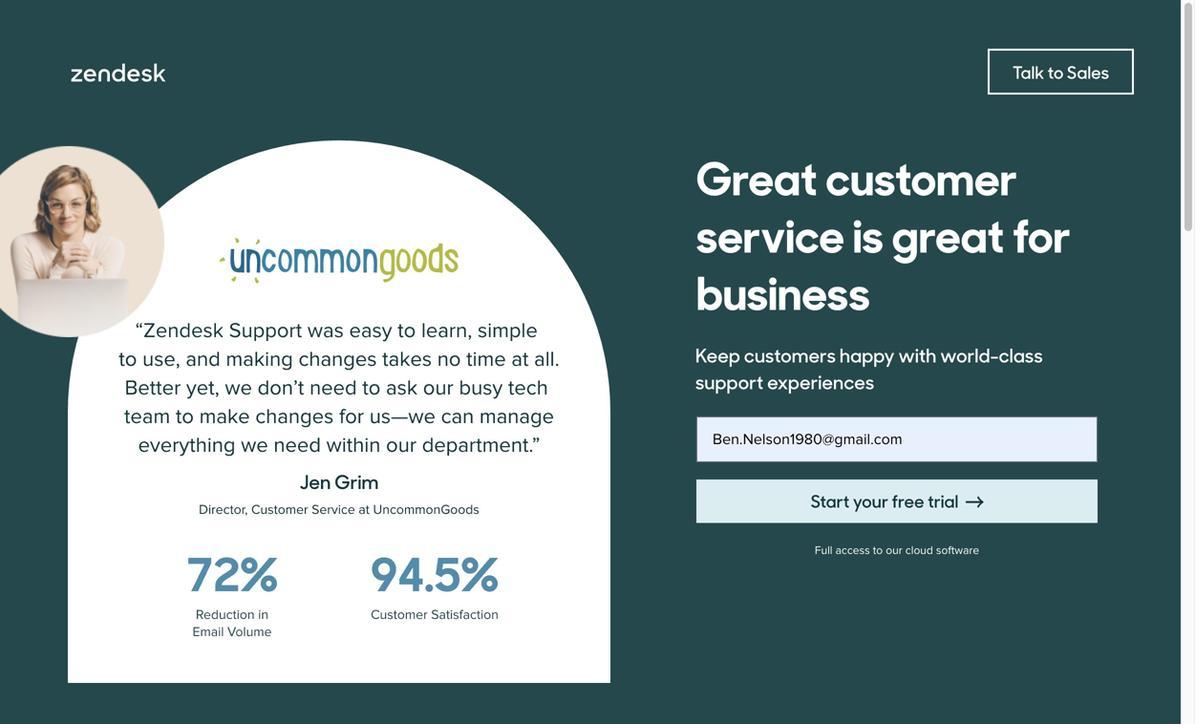 Task type: describe. For each thing, give the bounding box(es) containing it.
great
[[892, 199, 1005, 266]]

customer
[[826, 141, 1018, 208]]

business
[[697, 256, 870, 323]]

cloud
[[906, 544, 933, 558]]

world-
[[941, 341, 999, 368]]

for business
[[697, 199, 1071, 323]]

for
[[1013, 199, 1071, 266]]

sales
[[1067, 59, 1110, 84]]

class
[[999, 341, 1043, 368]]

access
[[836, 544, 870, 558]]

zendesk wordmark logo white image
[[71, 63, 166, 83]]

is
[[853, 199, 884, 266]]

start your free trial
[[811, 488, 959, 513]]

software
[[936, 544, 980, 558]]

Please enter your work email email field
[[697, 417, 1098, 463]]

your
[[853, 488, 889, 513]]

full
[[815, 544, 833, 558]]

talk to sales link
[[988, 49, 1135, 95]]

full access to our cloud software
[[815, 544, 980, 558]]

with
[[899, 341, 937, 368]]

support
[[696, 368, 764, 395]]

free
[[892, 488, 925, 513]]

keep
[[696, 341, 740, 368]]

to inside talk to sales link
[[1048, 59, 1064, 84]]

service
[[697, 199, 845, 266]]

start your free trial button
[[697, 480, 1098, 523]]



Task type: vqa. For each thing, say whether or not it's contained in the screenshot.
No
no



Task type: locate. For each thing, give the bounding box(es) containing it.
talk to sales
[[1013, 59, 1110, 84]]

to
[[1048, 59, 1064, 84], [873, 544, 883, 558]]

great
[[697, 141, 818, 208]]

keep customers happy with world-class support experiences
[[696, 341, 1043, 395]]

customers
[[744, 341, 836, 368]]

our
[[886, 544, 903, 558]]

great customer service is great
[[697, 141, 1018, 266]]

start
[[811, 488, 850, 513]]

to left the our
[[873, 544, 883, 558]]

happy
[[840, 341, 895, 368]]

0 vertical spatial to
[[1048, 59, 1064, 84]]

talk
[[1013, 59, 1045, 84]]

trial
[[928, 488, 959, 513]]

1 horizontal spatial to
[[1048, 59, 1064, 84]]

to right talk
[[1048, 59, 1064, 84]]

experiences
[[767, 368, 875, 395]]

1 vertical spatial to
[[873, 544, 883, 558]]

0 horizontal spatial to
[[873, 544, 883, 558]]



